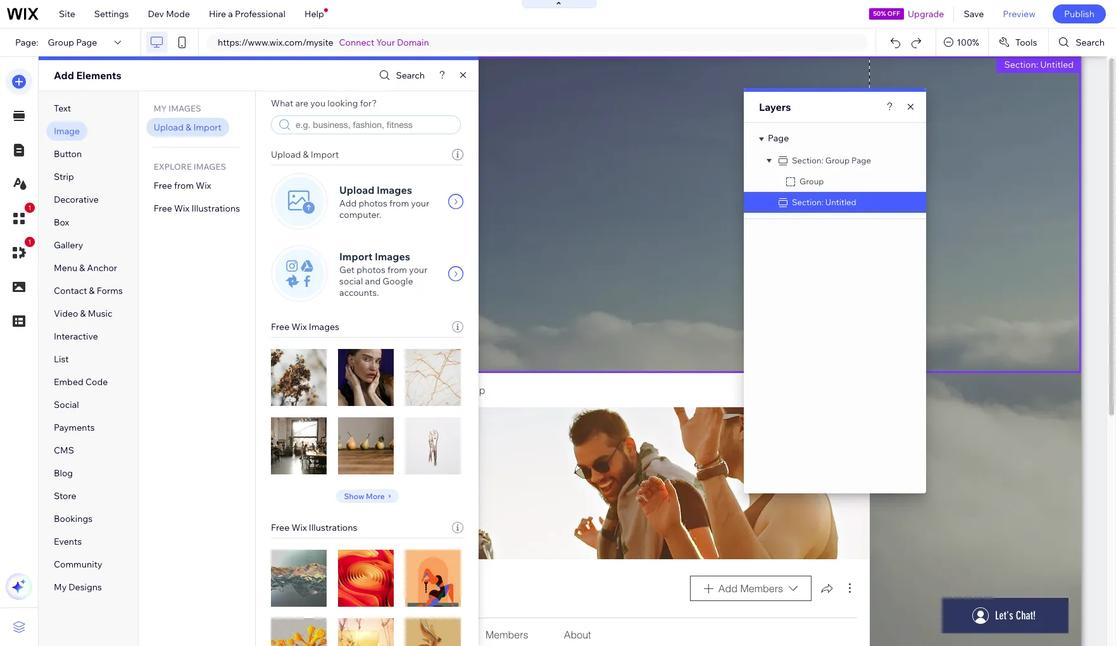 Task type: vqa. For each thing, say whether or not it's contained in the screenshot.
https://www.wix.com/mysite connect your domain
yes



Task type: describe. For each thing, give the bounding box(es) containing it.
professional
[[235, 8, 286, 20]]

images for upload
[[377, 184, 412, 196]]

for?
[[360, 98, 377, 109]]

gallery
[[54, 239, 83, 251]]

1 vertical spatial page
[[768, 132, 789, 144]]

0 horizontal spatial page
[[76, 37, 97, 48]]

looking
[[328, 98, 358, 109]]

& down my images
[[186, 122, 191, 133]]

publish
[[1065, 8, 1095, 20]]

https://www.wix.com/mysite connect your domain
[[218, 37, 429, 48]]

interactive
[[54, 331, 98, 342]]

video & music
[[54, 308, 112, 319]]

settings
[[94, 8, 129, 20]]

explore images
[[154, 162, 226, 172]]

computer.
[[340, 209, 382, 220]]

0 horizontal spatial section: untitled
[[792, 197, 857, 207]]

free from wix
[[154, 180, 211, 191]]

google
[[383, 276, 413, 287]]

& right video
[[80, 308, 86, 319]]

image
[[54, 125, 80, 137]]

what are you looking for?
[[271, 98, 377, 109]]

accounts.
[[340, 287, 379, 298]]

my images
[[154, 103, 201, 113]]

& down are on the left
[[303, 149, 309, 160]]

elements
[[76, 69, 121, 82]]

my for my designs
[[54, 582, 67, 593]]

forms
[[97, 285, 123, 296]]

0 horizontal spatial free wix illustrations
[[154, 203, 240, 214]]

list
[[54, 353, 69, 365]]

show more button
[[336, 490, 399, 503]]

bookings
[[54, 513, 93, 525]]

1 vertical spatial illustrations
[[309, 522, 358, 533]]

1 for 2nd 1 "button" from the bottom of the page
[[28, 204, 32, 212]]

0 vertical spatial import
[[193, 122, 222, 133]]

are
[[295, 98, 309, 109]]

get
[[340, 264, 355, 276]]

domain
[[397, 37, 429, 48]]

text
[[54, 103, 71, 114]]

connect
[[339, 37, 375, 48]]

embed
[[54, 376, 83, 388]]

100%
[[957, 37, 980, 48]]

dev
[[148, 8, 164, 20]]

add inside upload images add photos from your computer.
[[340, 198, 357, 209]]

0 horizontal spatial add
[[54, 69, 74, 82]]

import inside import images get photos from your social and google accounts.
[[340, 250, 373, 263]]

button
[[54, 148, 82, 160]]

& left forms
[[89, 285, 95, 296]]

explore
[[154, 162, 192, 172]]

50%
[[874, 10, 887, 18]]

section: group page
[[792, 155, 872, 165]]

import images get photos from your social and google accounts.
[[340, 250, 428, 298]]

blog
[[54, 468, 73, 479]]

off
[[888, 10, 901, 18]]

strip
[[54, 171, 74, 182]]

photos for import
[[357, 264, 386, 276]]

a
[[228, 8, 233, 20]]

from for import images
[[388, 264, 407, 276]]

publish button
[[1053, 4, 1107, 23]]

layers
[[760, 101, 792, 113]]

1 horizontal spatial section: untitled
[[1005, 59, 1074, 70]]

tools button
[[989, 29, 1049, 56]]

1 vertical spatial untitled
[[826, 197, 857, 207]]

hire
[[209, 8, 226, 20]]

0 horizontal spatial search button
[[377, 66, 425, 85]]

images for import
[[375, 250, 410, 263]]

1 for first 1 "button" from the bottom of the page
[[28, 238, 32, 246]]

group page
[[48, 37, 97, 48]]

1 vertical spatial search
[[396, 70, 425, 81]]

your for upload images
[[411, 198, 430, 209]]

menu
[[54, 262, 77, 274]]

show more
[[344, 491, 385, 501]]

0 horizontal spatial upload
[[154, 122, 184, 133]]



Task type: locate. For each thing, give the bounding box(es) containing it.
help
[[305, 8, 324, 20]]

photos inside upload images add photos from your computer.
[[359, 198, 388, 209]]

search down publish
[[1077, 37, 1105, 48]]

0 vertical spatial free wix illustrations
[[154, 203, 240, 214]]

1 vertical spatial your
[[409, 264, 428, 276]]

2 1 from the top
[[28, 238, 32, 246]]

images inside import images get photos from your social and google accounts.
[[375, 250, 410, 263]]

upload & import down are on the left
[[271, 149, 339, 160]]

1 horizontal spatial group
[[800, 176, 824, 186]]

1 horizontal spatial search button
[[1050, 29, 1117, 56]]

cms
[[54, 445, 74, 456]]

illustrations down free from wix at the left top of page
[[192, 203, 240, 214]]

video
[[54, 308, 78, 319]]

upload inside upload images add photos from your computer.
[[340, 184, 375, 196]]

1 vertical spatial upload & import
[[271, 149, 339, 160]]

import
[[193, 122, 222, 133], [311, 149, 339, 160], [340, 250, 373, 263]]

illustrations down show
[[309, 522, 358, 533]]

0 vertical spatial search
[[1077, 37, 1105, 48]]

1 vertical spatial 1
[[28, 238, 32, 246]]

1 vertical spatial 1 button
[[6, 237, 35, 266]]

social
[[54, 399, 79, 411]]

1 vertical spatial group
[[826, 155, 850, 165]]

contact & forms
[[54, 285, 123, 296]]

your right computer.
[[411, 198, 430, 209]]

0 vertical spatial 1
[[28, 204, 32, 212]]

import down the what are you looking for?
[[311, 149, 339, 160]]

embed code
[[54, 376, 108, 388]]

50% off
[[874, 10, 901, 18]]

wix
[[196, 180, 211, 191], [174, 203, 190, 214], [292, 321, 307, 333], [292, 522, 307, 533]]

from right computer.
[[390, 198, 409, 209]]

import up get
[[340, 250, 373, 263]]

what
[[271, 98, 294, 109]]

contact
[[54, 285, 87, 296]]

1 left gallery
[[28, 238, 32, 246]]

&
[[186, 122, 191, 133], [303, 149, 309, 160], [79, 262, 85, 274], [89, 285, 95, 296], [80, 308, 86, 319]]

more
[[366, 491, 385, 501]]

1 1 button from the top
[[6, 203, 35, 232]]

images for explore
[[194, 162, 226, 172]]

0 vertical spatial page
[[76, 37, 97, 48]]

0 vertical spatial illustrations
[[192, 203, 240, 214]]

your for import images
[[409, 264, 428, 276]]

free wix illustrations down free from wix at the left top of page
[[154, 203, 240, 214]]

section: untitled
[[1005, 59, 1074, 70], [792, 197, 857, 207]]

decorative
[[54, 194, 99, 205]]

music
[[88, 308, 112, 319]]

0 vertical spatial section:
[[1005, 59, 1039, 70]]

from right and
[[388, 264, 407, 276]]

images
[[169, 103, 201, 113], [194, 162, 226, 172], [377, 184, 412, 196], [375, 250, 410, 263], [309, 321, 339, 333]]

search
[[1077, 37, 1105, 48], [396, 70, 425, 81]]

0 horizontal spatial illustrations
[[192, 203, 240, 214]]

0 vertical spatial untitled
[[1041, 59, 1074, 70]]

1 horizontal spatial import
[[311, 149, 339, 160]]

1 horizontal spatial upload & import
[[271, 149, 339, 160]]

my left designs
[[54, 582, 67, 593]]

1 horizontal spatial untitled
[[1041, 59, 1074, 70]]

1 horizontal spatial add
[[340, 198, 357, 209]]

dev mode
[[148, 8, 190, 20]]

images inside upload images add photos from your computer.
[[377, 184, 412, 196]]

social
[[340, 276, 363, 287]]

100% button
[[937, 29, 989, 56]]

section: untitled down tools
[[1005, 59, 1074, 70]]

2 horizontal spatial upload
[[340, 184, 375, 196]]

your
[[411, 198, 430, 209], [409, 264, 428, 276]]

1 vertical spatial upload
[[271, 149, 301, 160]]

upload down what
[[271, 149, 301, 160]]

upload down my images
[[154, 122, 184, 133]]

1 vertical spatial photos
[[357, 264, 386, 276]]

0 vertical spatial from
[[174, 180, 194, 191]]

my
[[154, 103, 167, 113], [54, 582, 67, 593]]

search button down domain
[[377, 66, 425, 85]]

tools
[[1016, 37, 1038, 48]]

community
[[54, 559, 102, 570]]

0 horizontal spatial untitled
[[826, 197, 857, 207]]

save button
[[955, 0, 994, 28]]

your inside import images get photos from your social and google accounts.
[[409, 264, 428, 276]]

free wix illustrations
[[154, 203, 240, 214], [271, 522, 358, 533]]

page
[[76, 37, 97, 48], [768, 132, 789, 144], [852, 155, 872, 165]]

0 vertical spatial upload
[[154, 122, 184, 133]]

my up explore
[[154, 103, 167, 113]]

0 vertical spatial upload & import
[[154, 122, 222, 133]]

2 horizontal spatial import
[[340, 250, 373, 263]]

search down domain
[[396, 70, 425, 81]]

0 vertical spatial 1 button
[[6, 203, 35, 232]]

1 1 from the top
[[28, 204, 32, 212]]

preview
[[1004, 8, 1036, 20]]

illustrations
[[192, 203, 240, 214], [309, 522, 358, 533]]

from inside upload images add photos from your computer.
[[390, 198, 409, 209]]

1 vertical spatial import
[[311, 149, 339, 160]]

from inside import images get photos from your social and google accounts.
[[388, 264, 407, 276]]

0 horizontal spatial my
[[54, 582, 67, 593]]

upgrade
[[908, 8, 945, 20]]

menu & anchor
[[54, 262, 117, 274]]

hire a professional
[[209, 8, 286, 20]]

free wix images
[[271, 321, 339, 333]]

1 horizontal spatial search
[[1077, 37, 1105, 48]]

1 left decorative
[[28, 204, 32, 212]]

1 horizontal spatial page
[[768, 132, 789, 144]]

free wix illustrations down show
[[271, 522, 358, 533]]

1 horizontal spatial illustrations
[[309, 522, 358, 533]]

payments
[[54, 422, 95, 433]]

2 vertical spatial page
[[852, 155, 872, 165]]

1 vertical spatial add
[[340, 198, 357, 209]]

1 vertical spatial my
[[54, 582, 67, 593]]

upload up computer.
[[340, 184, 375, 196]]

0 vertical spatial your
[[411, 198, 430, 209]]

untitled down section: group page
[[826, 197, 857, 207]]

from for upload images
[[390, 198, 409, 209]]

you
[[311, 98, 326, 109]]

2 vertical spatial from
[[388, 264, 407, 276]]

photos inside import images get photos from your social and google accounts.
[[357, 264, 386, 276]]

https://www.wix.com/mysite
[[218, 37, 334, 48]]

2 vertical spatial import
[[340, 250, 373, 263]]

2 vertical spatial upload
[[340, 184, 375, 196]]

group
[[48, 37, 74, 48], [826, 155, 850, 165], [800, 176, 824, 186]]

code
[[85, 376, 108, 388]]

designs
[[69, 582, 102, 593]]

untitled
[[1041, 59, 1074, 70], [826, 197, 857, 207]]

0 vertical spatial photos
[[359, 198, 388, 209]]

your
[[377, 37, 395, 48]]

your right and
[[409, 264, 428, 276]]

& right menu
[[79, 262, 85, 274]]

from down the explore images
[[174, 180, 194, 191]]

your inside upload images add photos from your computer.
[[411, 198, 430, 209]]

2 vertical spatial group
[[800, 176, 824, 186]]

free
[[154, 180, 172, 191], [154, 203, 172, 214], [271, 321, 290, 333], [271, 522, 290, 533]]

1 horizontal spatial free wix illustrations
[[271, 522, 358, 533]]

show
[[344, 491, 364, 501]]

preview button
[[994, 0, 1046, 28]]

0 vertical spatial section: untitled
[[1005, 59, 1074, 70]]

upload & import
[[154, 122, 222, 133], [271, 149, 339, 160]]

section:
[[1005, 59, 1039, 70], [792, 155, 824, 165], [792, 197, 824, 207]]

0 horizontal spatial import
[[193, 122, 222, 133]]

group for group
[[800, 176, 824, 186]]

store
[[54, 490, 76, 502]]

and
[[365, 276, 381, 287]]

site
[[59, 8, 75, 20]]

events
[[54, 536, 82, 547]]

1 horizontal spatial my
[[154, 103, 167, 113]]

group for group page
[[48, 37, 74, 48]]

photos for upload
[[359, 198, 388, 209]]

2 1 button from the top
[[6, 237, 35, 266]]

0 vertical spatial my
[[154, 103, 167, 113]]

box
[[54, 217, 69, 228]]

0 vertical spatial add
[[54, 69, 74, 82]]

e.g. business, fashion, fitness field
[[295, 119, 457, 130]]

1 vertical spatial section: untitled
[[792, 197, 857, 207]]

add elements
[[54, 69, 121, 82]]

0 horizontal spatial search
[[396, 70, 425, 81]]

upload images add photos from your computer.
[[340, 184, 430, 220]]

section: untitled down section: group page
[[792, 197, 857, 207]]

2 horizontal spatial group
[[826, 155, 850, 165]]

2 vertical spatial section:
[[792, 197, 824, 207]]

1 vertical spatial section:
[[792, 155, 824, 165]]

mode
[[166, 8, 190, 20]]

0 horizontal spatial upload & import
[[154, 122, 222, 133]]

1 button left menu
[[6, 237, 35, 266]]

untitled down tools button
[[1041, 59, 1074, 70]]

import down my images
[[193, 122, 222, 133]]

upload & import down my images
[[154, 122, 222, 133]]

my designs
[[54, 582, 102, 593]]

1 button left box on the top of page
[[6, 203, 35, 232]]

my for my images
[[154, 103, 167, 113]]

2 horizontal spatial page
[[852, 155, 872, 165]]

1 vertical spatial free wix illustrations
[[271, 522, 358, 533]]

1 vertical spatial from
[[390, 198, 409, 209]]

add
[[54, 69, 74, 82], [340, 198, 357, 209]]

1 horizontal spatial upload
[[271, 149, 301, 160]]

save
[[964, 8, 985, 20]]

images for my
[[169, 103, 201, 113]]

0 vertical spatial search button
[[1050, 29, 1117, 56]]

anchor
[[87, 262, 117, 274]]

search button down publish button
[[1050, 29, 1117, 56]]

1 vertical spatial search button
[[377, 66, 425, 85]]

0 horizontal spatial group
[[48, 37, 74, 48]]

upload
[[154, 122, 184, 133], [271, 149, 301, 160], [340, 184, 375, 196]]

0 vertical spatial group
[[48, 37, 74, 48]]



